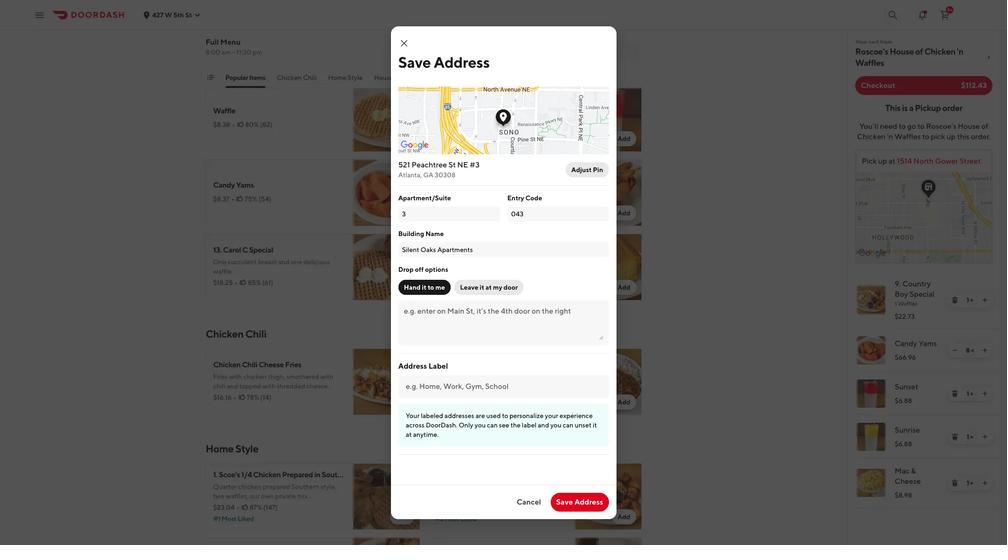 Task type: vqa. For each thing, say whether or not it's contained in the screenshot.


Task type: locate. For each thing, give the bounding box(es) containing it.
0 vertical spatial candy yams
[[213, 181, 254, 190]]

french left cancel
[[481, 492, 502, 500]]

sunrise
[[895, 426, 921, 435]]

save address inside button
[[557, 497, 604, 506]]

wings
[[232, 31, 249, 38], [454, 483, 471, 491]]

1 vertical spatial waffles
[[531, 483, 552, 491]]

roscoe's inside you'll need to go to roscoe's house of chicken 'n waffles to pick up this order.
[[927, 122, 957, 131]]

mac up $8.98
[[895, 467, 910, 475]]

(54)
[[259, 195, 271, 203]]

11:30
[[236, 48, 251, 56]]

0 vertical spatial up
[[947, 132, 956, 141]]

1 horizontal spatial at
[[486, 283, 492, 291]]

waffles,
[[226, 492, 249, 500]]

sunset up lemonade
[[435, 102, 458, 111]]

1 vertical spatial chicken chili
[[206, 328, 267, 340]]

add one to cart image for 9. country boy special
[[982, 296, 990, 304]]

0 horizontal spatial two
[[213, 492, 225, 500]]

three up am
[[213, 31, 231, 38]]

add button for the chicken chili cheese fries 'image'
[[390, 395, 415, 410]]

1 vertical spatial sunset image
[[858, 380, 886, 408]]

carol
[[223, 246, 241, 254]]

of up white on the bottom of page
[[453, 365, 460, 374]]

0 vertical spatial your
[[856, 38, 868, 45]]

1 vertical spatial sunset
[[895, 382, 919, 391]]

add for bowl of chicken chili over white rice or beans image
[[618, 398, 631, 406]]

greens
[[497, 23, 521, 32]]

$112.43
[[962, 81, 988, 90]]

13. carol c special image
[[353, 234, 420, 301], [353, 538, 420, 545]]

• down lemonade
[[454, 126, 457, 133]]

$22.73
[[213, 51, 233, 59], [895, 313, 916, 320]]

and inside 13. carol c special one succulent breast and one delicious waffle.
[[278, 258, 290, 266]]

0 vertical spatial 9. country boy special image
[[353, 11, 420, 78]]

0 vertical spatial style
[[348, 74, 363, 81]]

1 vertical spatial three
[[435, 483, 453, 491]]

'n up $112.43
[[958, 47, 964, 56]]

home up 1.
[[206, 443, 234, 455]]

2 horizontal spatial &
[[912, 467, 917, 475]]

• right $8.38
[[232, 121, 235, 128]]

white
[[523, 365, 544, 374]]

from
[[881, 38, 893, 45]]

potato up am
[[213, 40, 233, 48]]

waffles down go
[[895, 132, 922, 141]]

1 horizontal spatial powered by google image
[[859, 249, 887, 258]]

1 horizontal spatial candy yams
[[895, 339, 938, 348]]

1 vertical spatial waffles
[[895, 132, 922, 141]]

1 horizontal spatial sunset image
[[858, 380, 886, 408]]

0 horizontal spatial address
[[399, 361, 427, 370]]

3 remove item from cart image from the top
[[952, 433, 959, 441]]

0 horizontal spatial french
[[259, 40, 280, 48]]

combo
[[567, 23, 592, 32]]

choice
[[268, 31, 288, 38], [490, 483, 510, 491]]

add for 1. scoe's 1/4 chicken prepared in southern style image
[[396, 513, 409, 521]]

2 add one to cart image from the top
[[982, 347, 990, 354]]

8 ×
[[967, 347, 975, 354]]

0 horizontal spatial your
[[406, 412, 420, 419]]

can down experience
[[563, 421, 574, 429]]

smothered
[[287, 373, 319, 380]]

1 vertical spatial save
[[557, 497, 573, 506]]

house down from at the top right of the page
[[890, 47, 915, 56]]

breast
[[258, 258, 277, 266]]

and up pm
[[250, 31, 262, 38]]

2 1 × from the top
[[967, 390, 974, 397]]

add one to cart image for candy yams
[[982, 347, 990, 354]]

at left my
[[486, 283, 492, 291]]

0 vertical spatial 13. carol c special image
[[353, 234, 420, 301]]

chicken inside you'll need to go to roscoe's house of chicken 'n waffles to pick up this order.
[[858, 132, 886, 141]]

style left house combos
[[348, 74, 363, 81]]

0 horizontal spatial roscoe's
[[856, 47, 889, 56]]

9. country boy special image
[[353, 11, 420, 78], [858, 286, 886, 314], [575, 463, 642, 530]]

of up order.
[[982, 122, 989, 131]]

1 horizontal spatial one
[[435, 181, 450, 190]]

roscoe's inside roscoe's house of chicken 'n waffles
[[856, 47, 889, 56]]

5th
[[173, 11, 184, 19]]

0 vertical spatial powered by google image
[[401, 140, 429, 150]]

0 horizontal spatial cheese
[[259, 360, 284, 369]]

corn right "greens"
[[528, 23, 545, 32]]

cart
[[869, 38, 880, 45]]

chicken
[[925, 47, 956, 56], [277, 74, 302, 81], [858, 132, 886, 141], [206, 328, 244, 340], [213, 360, 241, 369], [461, 365, 489, 374], [253, 470, 281, 479]]

(61)
[[263, 279, 273, 286]]

70% (47)
[[468, 126, 494, 133]]

and inside chicken chili cheese fries fries with chicken thigh, smothered with chili and topped with shredded cheese.
[[227, 382, 238, 390]]

1 vertical spatial home style
[[206, 443, 259, 455]]

salad up #3 most liked
[[457, 492, 472, 500]]

waffle
[[213, 106, 236, 115]]

home right chicken chili "button"
[[328, 74, 347, 81]]

1 vertical spatial southern
[[292, 483, 319, 491]]

and inside your labeled addresses are used to personalize your experience across doordash. only you can see the label and you can unset it at anytime.
[[538, 421, 550, 429]]

0 vertical spatial save
[[399, 53, 431, 71]]

special down country
[[910, 290, 935, 299]]

southern up style,
[[322, 470, 353, 479]]

gower
[[936, 157, 959, 166]]

a for middle the 9. country boy special image
[[485, 483, 488, 491]]

a for top the 9. country boy special image
[[263, 31, 266, 38]]

corn up options
[[435, 255, 452, 264]]

1 horizontal spatial french
[[481, 492, 502, 500]]

chicken up our
[[238, 483, 262, 491]]

candy yams up $8.37 •
[[213, 181, 254, 190]]

house up 'this' on the top right of the page
[[959, 122, 981, 131]]

1 vertical spatial two
[[518, 483, 530, 491]]

candy yams image left $66.96
[[858, 336, 886, 364]]

1 vertical spatial choice
[[490, 483, 510, 491]]

candy yams inside list
[[895, 339, 938, 348]]

french up the '(96)'
[[259, 40, 280, 48]]

bread left combo
[[546, 23, 566, 32]]

notification bell image
[[918, 9, 929, 20]]

#1 most liked
[[213, 515, 254, 523]]

chicken up topped
[[243, 373, 267, 380]]

two down quarter
[[213, 492, 225, 500]]

save address dialog
[[372, 0, 617, 519]]

your inside your labeled addresses are used to personalize your experience across doordash. only you can see the label and you can unset it at anytime.
[[406, 412, 420, 419]]

0 vertical spatial fries
[[281, 40, 294, 48]]

• for $8.37 •
[[232, 195, 234, 203]]

0 horizontal spatial one
[[213, 258, 226, 266]]

can down 'used'
[[487, 421, 498, 429]]

bread up leave
[[453, 255, 473, 264]]

this is a pickup order
[[886, 103, 963, 113]]

rice
[[545, 365, 560, 374]]

• right $18.25
[[235, 279, 238, 286]]

your cart from
[[856, 38, 893, 45]]

chicken inside chicken chili cheese fries fries with chicken thigh, smothered with chili and topped with shredded cheese.
[[213, 360, 241, 369]]

roscoe's up pick
[[927, 122, 957, 131]]

w
[[165, 11, 172, 19]]

1 vertical spatial cheese
[[895, 477, 922, 486]]

30308
[[435, 171, 456, 178]]

chicken inside roscoe's house of chicken 'n waffles
[[925, 47, 956, 56]]

3 1 × from the top
[[967, 433, 974, 441]]

$23.04
[[213, 504, 235, 511]]

add for sunset image to the top
[[618, 135, 631, 143]]

0 vertical spatial wings
[[232, 31, 249, 38]]

special up breast
[[249, 246, 273, 254]]

home inside button
[[328, 74, 347, 81]]

map region for the leftmost powered by google image
[[372, 0, 613, 226]]

st right '5th'
[[185, 11, 192, 19]]

1 × for mac & cheese
[[967, 479, 974, 487]]

&
[[462, 23, 467, 32], [522, 23, 527, 32], [912, 467, 917, 475]]

salad up 11:30
[[235, 40, 250, 48]]

0 vertical spatial potato
[[213, 40, 233, 48]]

1 vertical spatial add one to cart image
[[982, 433, 990, 441]]

candy up $8.37 •
[[213, 181, 235, 190]]

mac right 22. on the left top of page
[[447, 23, 461, 32]]

house
[[890, 47, 915, 56], [374, 74, 394, 81], [959, 122, 981, 131]]

fries for top the 9. country boy special image
[[281, 40, 294, 48]]

mac & cheese
[[895, 467, 922, 486]]

remove item from cart image for sunset
[[952, 390, 959, 397]]

1 horizontal spatial can
[[563, 421, 574, 429]]

1 horizontal spatial roscoe's
[[927, 122, 957, 131]]

add
[[396, 61, 409, 68], [618, 61, 631, 68], [396, 135, 409, 143], [618, 135, 631, 143], [396, 209, 409, 217], [618, 209, 631, 217], [396, 284, 409, 291], [618, 284, 631, 291], [396, 398, 409, 406], [618, 398, 631, 406], [396, 513, 409, 521], [618, 513, 631, 521]]

2 horizontal spatial 9. country boy special image
[[858, 286, 886, 314]]

add button for candy yams image corresponding to 75% (54)
[[390, 206, 415, 221]]

you down the your
[[551, 421, 562, 429]]

with up cheese.
[[321, 373, 334, 380]]

1 ×
[[967, 296, 974, 304], [967, 390, 974, 397], [967, 433, 974, 441], [967, 479, 974, 487]]

with up topped
[[229, 373, 242, 380]]

candy yams image for 9.
[[858, 336, 886, 364]]

cheese up $8.98
[[895, 477, 922, 486]]

hand it to me button
[[399, 280, 451, 295]]

your for your cart from
[[856, 38, 868, 45]]

french for middle the 9. country boy special image
[[481, 492, 502, 500]]

candy yams image
[[353, 159, 420, 226], [858, 336, 886, 364]]

1 for mac & cheese
[[967, 479, 970, 487]]

adjust
[[572, 166, 592, 173]]

• right -
[[235, 51, 238, 59]]

three wings and a choice of two waffles or potato salad or french fries for middle the 9. country boy special image
[[435, 483, 560, 500]]

1 vertical spatial st
[[449, 160, 456, 169]]

1 vertical spatial house
[[374, 74, 394, 81]]

most for three wings and a choice of two waffles or potato salad or french fries
[[445, 515, 460, 523]]

order
[[943, 103, 963, 113]]

• right $8.37
[[232, 195, 234, 203]]

2 vertical spatial $6.88
[[895, 440, 913, 448]]

atlanta,
[[399, 171, 422, 178]]

1 horizontal spatial mac
[[895, 467, 910, 475]]

9.
[[895, 279, 902, 288]]

mac inside mac & cheese
[[895, 467, 910, 475]]

chili up chicken chili cheese fries fries with chicken thigh, smothered with chili and topped with shredded cheese.
[[246, 328, 267, 340]]

liked for 22.
[[461, 58, 477, 65]]

1 for 9. country boy special
[[967, 296, 970, 304]]

fries up smothered
[[285, 360, 302, 369]]

• for $9.28 •
[[454, 389, 457, 396]]

1 vertical spatial $22.73
[[895, 313, 916, 320]]

1 horizontal spatial #3
[[470, 160, 480, 169]]

it for to
[[422, 283, 427, 291]]

two
[[296, 31, 308, 38], [518, 483, 530, 491], [213, 492, 225, 500]]

cheese
[[259, 360, 284, 369], [895, 477, 922, 486]]

0 horizontal spatial wings
[[232, 31, 249, 38]]

$6.88 up sunrise at the bottom of the page
[[895, 397, 913, 404]]

choice for top the 9. country boy special image
[[268, 31, 288, 38]]

0 vertical spatial address
[[434, 53, 490, 71]]

list containing 9. country boy special
[[848, 271, 1001, 508]]

cheese up thigh,
[[259, 360, 284, 369]]

1 vertical spatial #3
[[435, 515, 444, 523]]

waffles inside roscoe's house of chicken 'n waffles
[[856, 58, 885, 68]]

1 vertical spatial chicken
[[238, 483, 262, 491]]

2 horizontal spatial house
[[959, 122, 981, 131]]

Building Name text field
[[402, 245, 606, 254]]

checkout
[[862, 81, 896, 90]]

to left go
[[900, 122, 907, 131]]

0 horizontal spatial at
[[406, 431, 412, 438]]

sunset for sunset
[[895, 382, 919, 391]]

× for sunset
[[971, 390, 974, 397]]

three up #3 most liked
[[435, 483, 453, 491]]

• right the $16.16
[[234, 394, 236, 401]]

1 horizontal spatial yams
[[919, 339, 938, 348]]

to left pick
[[923, 132, 930, 141]]

cheese.
[[307, 382, 330, 390]]

add for waffle image
[[396, 135, 409, 143]]

over
[[507, 365, 522, 374]]

your left cart
[[856, 38, 868, 45]]

2 vertical spatial a
[[485, 483, 488, 491]]

0 horizontal spatial sunset
[[435, 102, 458, 111]]

0 vertical spatial roscoe's
[[856, 47, 889, 56]]

waffles down cart
[[856, 58, 885, 68]]

Address Label text field
[[406, 381, 602, 392]]

up
[[947, 132, 956, 141], [879, 157, 888, 166]]

southern up the "mix."
[[292, 483, 319, 491]]

1 vertical spatial corn
[[435, 255, 452, 264]]

• down waffles,
[[237, 504, 240, 511]]

add one to cart image
[[982, 390, 990, 397], [982, 433, 990, 441], [982, 479, 990, 487]]

southern
[[322, 470, 353, 479], [292, 483, 319, 491]]

$8.38
[[213, 121, 230, 128]]

house left combos
[[374, 74, 394, 81]]

1 horizontal spatial candy yams image
[[858, 336, 886, 364]]

to right go
[[918, 122, 925, 131]]

2 vertical spatial address
[[575, 497, 604, 506]]

up left 'this' on the top right of the page
[[947, 132, 956, 141]]

ga
[[424, 171, 434, 178]]

to left me
[[428, 283, 435, 291]]

remove one from cart image
[[952, 347, 959, 354]]

leave it at my door
[[460, 283, 518, 291]]

fries up chili
[[213, 373, 228, 380]]

$22.73 for $22.73 •
[[213, 51, 233, 59]]

candy yams up $66.96
[[895, 339, 938, 348]]

0 horizontal spatial fries
[[213, 373, 228, 380]]

entry
[[508, 194, 525, 202]]

chili inside bowl of chicken chili over white rice or beans over white rice or beans.
[[490, 365, 506, 374]]

chili left home style button
[[303, 74, 317, 81]]

0 horizontal spatial st
[[185, 11, 192, 19]]

chicken inside "button"
[[277, 74, 302, 81]]

1 horizontal spatial special
[[910, 290, 935, 299]]

remove item from cart image for mac & cheese
[[952, 479, 959, 487]]

wings up 11:30
[[232, 31, 249, 38]]

at down across
[[406, 431, 412, 438]]

special for 13. carol c special
[[249, 246, 273, 254]]

1 add one to cart image from the top
[[982, 296, 990, 304]]

at for my
[[486, 283, 492, 291]]

map region inside the save address dialog
[[372, 0, 613, 226]]

2 remove item from cart image from the top
[[952, 390, 959, 397]]

combos
[[395, 74, 420, 81]]

wings up #3 most liked
[[454, 483, 471, 491]]

punch.
[[495, 114, 515, 122]]

1 horizontal spatial house
[[890, 47, 915, 56]]

powered by google image
[[401, 140, 429, 150], [859, 249, 887, 258]]

up inside you'll need to go to roscoe's house of chicken 'n waffles to pick up this order.
[[947, 132, 956, 141]]

0 horizontal spatial candy yams image
[[353, 159, 420, 226]]

potato up #3 most liked
[[435, 492, 455, 500]]

0 horizontal spatial map region
[[372, 0, 613, 226]]

0 vertical spatial two
[[296, 31, 308, 38]]

1 vertical spatial 9. country boy special image
[[858, 286, 886, 314]]

chili up topped
[[242, 360, 258, 369]]

fries for middle the 9. country boy special image
[[503, 492, 516, 500]]

add for middle the 9. country boy special image
[[618, 513, 631, 521]]

it for at
[[480, 283, 485, 291]]

• right "$9.28"
[[454, 389, 457, 396]]

one inside 13. carol c special one succulent breast and one delicious waffle.
[[213, 258, 226, 266]]

yams up the 75%
[[236, 181, 254, 190]]

and left one
[[278, 258, 290, 266]]

of up cancel button
[[511, 483, 517, 491]]

2 vertical spatial 9. country boy special image
[[575, 463, 642, 530]]

1 horizontal spatial you
[[551, 421, 562, 429]]

with up (14)
[[263, 382, 276, 390]]

remove item from cart image for sunrise
[[952, 433, 959, 441]]

candy yams
[[213, 181, 254, 190], [895, 339, 938, 348]]

2 horizontal spatial a
[[910, 103, 914, 113]]

rice
[[470, 378, 481, 385]]

0 horizontal spatial waffles
[[309, 31, 330, 38]]

at inside your labeled addresses are used to personalize your experience across doordash. only you can see the label and you can unset it at anytime.
[[406, 431, 412, 438]]

up right pick
[[879, 157, 888, 166]]

your
[[545, 412, 559, 419]]

most for 22. mac & cheese, greens & corn bread combo
[[445, 58, 460, 65]]

0 vertical spatial st
[[185, 11, 192, 19]]

door
[[504, 283, 518, 291]]

you
[[475, 421, 486, 429], [551, 421, 562, 429]]

waffles inside the 9. country boy special 1 waffles
[[899, 300, 919, 307]]

french for top the 9. country boy special image
[[259, 40, 280, 48]]

order.
[[972, 132, 992, 141]]

one up waffle.
[[213, 258, 226, 266]]

save right cancel
[[557, 497, 573, 506]]

and up '70%'
[[469, 114, 480, 122]]

1 remove item from cart image from the top
[[952, 296, 959, 304]]

can
[[487, 421, 498, 429], [563, 421, 574, 429]]

0 horizontal spatial three wings and a choice of two waffles or potato salad or french fries
[[213, 31, 338, 48]]

special inside 13. carol c special one succulent breast and one delicious waffle.
[[249, 246, 273, 254]]

yams inside list
[[919, 339, 938, 348]]

and right chili
[[227, 382, 238, 390]]

#3 inside 521 peachtree st ne #3 atlanta, ga 30308
[[470, 160, 480, 169]]

two up chicken chili "button"
[[296, 31, 308, 38]]

waffles
[[856, 58, 885, 68], [895, 132, 922, 141], [899, 300, 919, 307]]

list
[[848, 271, 1001, 508]]

0 vertical spatial sunset
[[435, 102, 458, 111]]

0 horizontal spatial corn
[[435, 255, 452, 264]]

address up 18. leg or thigh & waffle image
[[575, 497, 604, 506]]

waffle.
[[213, 268, 233, 275]]

label
[[429, 361, 448, 370]]

at for 1514
[[889, 157, 896, 166]]

cancel button
[[511, 493, 547, 511]]

0 horizontal spatial choice
[[268, 31, 288, 38]]

Apartment/Suite text field
[[402, 209, 496, 218]]

add button
[[390, 57, 415, 72], [612, 57, 637, 72], [390, 131, 415, 146], [612, 131, 637, 146], [390, 206, 415, 221], [612, 206, 637, 221], [390, 280, 415, 295], [612, 280, 637, 295], [390, 395, 415, 410], [612, 395, 637, 410], [390, 509, 415, 524], [612, 509, 637, 524]]

0 vertical spatial three
[[213, 31, 231, 38]]

0 horizontal spatial home
[[206, 443, 234, 455]]

fries
[[281, 40, 294, 48], [503, 492, 516, 500]]

apartment/suite
[[399, 194, 451, 202]]

$18.25 •
[[213, 279, 238, 286]]

of inside you'll need to go to roscoe's house of chicken 'n waffles to pick up this order.
[[982, 122, 989, 131]]

fruit
[[481, 114, 494, 122]]

4 1 × from the top
[[967, 479, 974, 487]]

sunset inside sunset lemonade and fruit punch.
[[435, 102, 458, 111]]

remove item from cart image for 9. country boy special
[[952, 296, 959, 304]]

of down "notification bell" image
[[916, 47, 924, 56]]

candy yams image left ga
[[353, 159, 420, 226]]

• for $22.73 •
[[235, 51, 238, 59]]

map region
[[372, 0, 613, 226], [806, 142, 1008, 262]]

3 add one to cart image from the top
[[982, 479, 990, 487]]

2 can from the left
[[563, 421, 574, 429]]

cheese inside chicken chili cheese fries fries with chicken thigh, smothered with chili and topped with shredded cheese.
[[259, 360, 284, 369]]

one wing image
[[575, 159, 642, 226]]

$22.73 inside list
[[895, 313, 916, 320]]

one down 30308
[[435, 181, 450, 190]]

to up "see"
[[502, 412, 509, 419]]

#3
[[470, 160, 480, 169], [435, 515, 444, 523]]

address down cheese,
[[434, 53, 490, 71]]

it right hand
[[422, 283, 427, 291]]

two up cancel
[[518, 483, 530, 491]]

1 vertical spatial 13. carol c special image
[[353, 538, 420, 545]]

special inside the 9. country boy special 1 waffles
[[910, 290, 935, 299]]

pick
[[932, 132, 946, 141]]

waffles for roscoe's
[[856, 58, 885, 68]]

2 add one to cart image from the top
[[982, 433, 990, 441]]

cheese for chili
[[259, 360, 284, 369]]

• for $16.16 •
[[234, 394, 236, 401]]

add for top the 9. country boy special image
[[396, 61, 409, 68]]

at inside button
[[486, 283, 492, 291]]

address left label
[[399, 361, 427, 370]]

2 vertical spatial waffles
[[899, 300, 919, 307]]

1 horizontal spatial candy
[[895, 339, 918, 348]]

it right leave
[[480, 283, 485, 291]]

save up combos
[[399, 53, 431, 71]]

1 vertical spatial save address
[[557, 497, 604, 506]]

1 horizontal spatial a
[[485, 483, 488, 491]]

to inside your labeled addresses are used to personalize your experience across doordash. only you can see the label and you can unset it at anytime.
[[502, 412, 509, 419]]

0 vertical spatial candy yams image
[[353, 159, 420, 226]]

1 for sunset
[[967, 390, 970, 397]]

roscoe's
[[856, 47, 889, 56], [927, 122, 957, 131]]

$6.88 down lemonade
[[435, 126, 453, 133]]

two for middle the 9. country boy special image
[[518, 483, 530, 491]]

'n inside roscoe's house of chicken 'n waffles
[[958, 47, 964, 56]]

style right in
[[354, 470, 371, 479]]

chili up 'beans.'
[[490, 365, 506, 374]]

sunset image
[[575, 85, 642, 152], [858, 380, 886, 408]]

add button for corn bread "image"
[[612, 280, 637, 295]]

entry code
[[508, 194, 543, 202]]

0 horizontal spatial southern
[[292, 483, 319, 491]]

0 vertical spatial three wings and a choice of two waffles or potato salad or french fries
[[213, 31, 338, 48]]

× for mac & cheese
[[971, 479, 974, 487]]

0 vertical spatial at
[[889, 157, 896, 166]]

0 horizontal spatial potato
[[213, 40, 233, 48]]

of inside bowl of chicken chili over white rice or beans over white rice or beans.
[[453, 365, 460, 374]]

4 remove item from cart image from the top
[[952, 479, 959, 487]]

sunset down $66.96
[[895, 382, 919, 391]]

three wings and a choice of two waffles or potato salad or french fries for top the 9. country boy special image
[[213, 31, 338, 48]]

cheese for &
[[895, 477, 922, 486]]

& right "greens"
[[522, 23, 527, 32]]

0 horizontal spatial bread
[[453, 255, 473, 264]]

(96)
[[262, 51, 274, 59]]

add one to cart image
[[982, 296, 990, 304], [982, 347, 990, 354]]

remove item from cart image
[[952, 296, 959, 304], [952, 390, 959, 397], [952, 433, 959, 441], [952, 479, 959, 487]]

chicken chili cheese fries image
[[353, 349, 420, 415]]

go
[[908, 122, 917, 131]]

0 vertical spatial bread
[[546, 23, 566, 32]]

1 1 × from the top
[[967, 296, 974, 304]]

and up #3 most liked
[[472, 483, 484, 491]]

2 horizontal spatial it
[[593, 421, 597, 429]]

fries left cancel
[[503, 492, 516, 500]]

0 vertical spatial add one to cart image
[[982, 296, 990, 304]]

9. country boy special 1 waffles
[[895, 279, 935, 307]]

1 add one to cart image from the top
[[982, 390, 990, 397]]



Task type: describe. For each thing, give the bounding box(es) containing it.
$22.73 for $22.73
[[895, 313, 916, 320]]

wing
[[451, 181, 470, 190]]

house inside button
[[374, 74, 394, 81]]

75%
[[245, 195, 257, 203]]

1 for sunrise
[[967, 433, 970, 441]]

0 horizontal spatial with
[[229, 373, 242, 380]]

house inside you'll need to go to roscoe's house of chicken 'n waffles to pick up this order.
[[959, 122, 981, 131]]

0 horizontal spatial &
[[462, 23, 467, 32]]

85%
[[248, 279, 261, 286]]

am
[[222, 48, 231, 56]]

country
[[903, 279, 932, 288]]

& inside mac & cheese
[[912, 467, 917, 475]]

three for top the 9. country boy special image
[[213, 31, 231, 38]]

sunset for sunset lemonade and fruit punch.
[[435, 102, 458, 111]]

0 vertical spatial one
[[435, 181, 450, 190]]

style inside 1. scoe's 1/4 chicken prepared in southern style quarter chicken prepared southern style, two waffles, our own private mix.
[[354, 470, 371, 479]]

special for 9. country boy special
[[910, 290, 935, 299]]

#2 most liked
[[435, 58, 477, 65]]

my
[[493, 283, 503, 291]]

you'll need to go to roscoe's house of chicken 'n waffles to pick up this order.
[[858, 122, 992, 141]]

waffles for 9.
[[899, 300, 919, 307]]

× for sunrise
[[971, 433, 974, 441]]

wings for top the 9. country boy special image
[[232, 31, 249, 38]]

style inside button
[[348, 74, 363, 81]]

1 vertical spatial bread
[[453, 255, 473, 264]]

'n inside you'll need to go to roscoe's house of chicken 'n waffles to pick up this order.
[[888, 132, 894, 141]]

of up chicken chili "button"
[[289, 31, 295, 38]]

leave it at my door button
[[455, 280, 524, 295]]

labeled
[[421, 412, 444, 419]]

(47)
[[482, 126, 494, 133]]

18. leg or thigh & waffle image
[[575, 538, 642, 545]]

of inside roscoe's house of chicken 'n waffles
[[916, 47, 924, 56]]

in
[[315, 470, 321, 479]]

hand it to me
[[404, 283, 445, 291]]

salad for middle the 9. country boy special image
[[457, 492, 472, 500]]

one
[[291, 258, 302, 266]]

potato for middle the 9. country boy special image
[[435, 492, 455, 500]]

add for corn bread "image"
[[618, 284, 631, 291]]

corn bread image
[[575, 234, 642, 301]]

choice for middle the 9. country boy special image
[[490, 483, 510, 491]]

1 vertical spatial fries
[[213, 373, 228, 380]]

1 inside the 9. country boy special 1 waffles
[[895, 300, 898, 307]]

$16.16 •
[[213, 394, 236, 401]]

427 w 5th st button
[[143, 11, 201, 19]]

two inside 1. scoe's 1/4 chicken prepared in southern style quarter chicken prepared southern style, two waffles, our own private mix.
[[213, 492, 225, 500]]

liked for three
[[461, 515, 477, 523]]

candy inside list
[[895, 339, 918, 348]]

delicious
[[304, 258, 330, 266]]

thigh,
[[268, 373, 285, 380]]

and inside sunset lemonade and fruit punch.
[[469, 114, 480, 122]]

$6.88 for sunset
[[895, 397, 913, 404]]

white
[[452, 378, 468, 385]]

× for 9. country boy special
[[971, 296, 974, 304]]

sunrise image
[[858, 423, 886, 451]]

over
[[435, 378, 450, 385]]

succulent
[[228, 258, 257, 266]]

salad for top the 9. country boy special image
[[235, 40, 250, 48]]

1 horizontal spatial home style
[[328, 74, 363, 81]]

address inside button
[[575, 497, 604, 506]]

across
[[406, 421, 425, 429]]

0 horizontal spatial up
[[879, 157, 888, 166]]

chili inside "button"
[[303, 74, 317, 81]]

1 × for sunrise
[[967, 433, 974, 441]]

quarter
[[213, 483, 237, 491]]

1 horizontal spatial &
[[522, 23, 527, 32]]

drop
[[399, 265, 414, 273]]

add button for bowl of chicken chili over white rice or beans image
[[612, 395, 637, 410]]

2 you from the left
[[551, 421, 562, 429]]

own
[[261, 492, 274, 500]]

× for candy yams
[[972, 347, 975, 354]]

1 horizontal spatial address
[[434, 53, 490, 71]]

our
[[250, 492, 260, 500]]

chili inside chicken chili cheese fries fries with chicken thigh, smothered with chili and topped with shredded cheese.
[[242, 360, 258, 369]]

open menu image
[[34, 9, 45, 20]]

leave
[[460, 283, 479, 291]]

waffles inside you'll need to go to roscoe's house of chicken 'n waffles to pick up this order.
[[895, 132, 922, 141]]

521 peachtree st ne #3 atlanta, ga 30308
[[399, 160, 480, 178]]

experience
[[560, 412, 593, 419]]

1 horizontal spatial with
[[263, 382, 276, 390]]

1 vertical spatial style
[[236, 443, 259, 455]]

adjust pin
[[572, 166, 604, 173]]

two for top the 9. country boy special image
[[296, 31, 308, 38]]

1 horizontal spatial 9. country boy special image
[[575, 463, 642, 530]]

addresses
[[445, 412, 475, 419]]

$9.28
[[435, 389, 452, 396]]

0 vertical spatial southern
[[322, 470, 353, 479]]

add one to cart image for sunrise
[[982, 433, 990, 441]]

candy yams image for 75% (54)
[[353, 159, 420, 226]]

popular
[[226, 74, 248, 81]]

$22.73 •
[[213, 51, 238, 59]]

13. carol c special one succulent breast and one delicious waffle.
[[213, 246, 330, 275]]

2 13. carol c special image from the top
[[353, 538, 420, 545]]

1 vertical spatial a
[[910, 103, 914, 113]]

to inside button
[[428, 283, 435, 291]]

add button for 1. scoe's 1/4 chicken prepared in southern style image
[[390, 509, 415, 524]]

save address button
[[551, 493, 609, 511]]

add button for middle the 9. country boy special image
[[612, 509, 637, 524]]

see
[[499, 421, 510, 429]]

$6.88 •
[[435, 126, 457, 133]]

1 horizontal spatial chicken chili
[[277, 74, 317, 81]]

lemonade
[[435, 114, 467, 122]]

st inside 521 peachtree st ne #3 atlanta, ga 30308
[[449, 160, 456, 169]]

full menu 8:00 am - 11:30 pm
[[206, 38, 262, 56]]

waffle image
[[353, 85, 420, 152]]

0 horizontal spatial chicken chili
[[206, 328, 267, 340]]

22.
[[435, 23, 445, 32]]

potato for top the 9. country boy special image
[[213, 40, 233, 48]]

85% (61)
[[248, 279, 273, 286]]

mix.
[[297, 492, 309, 500]]

8
[[967, 347, 971, 354]]

map region for powered by google image to the bottom
[[806, 142, 1008, 262]]

(14)
[[261, 394, 272, 401]]

78% (14)
[[247, 394, 272, 401]]

sunset lemonade and fruit punch.
[[435, 102, 515, 122]]

hand
[[404, 283, 421, 291]]

1 can from the left
[[487, 421, 498, 429]]

1 × for 9. country boy special
[[967, 296, 974, 304]]

0 vertical spatial sunset image
[[575, 85, 642, 152]]

$8.37 •
[[213, 195, 234, 203]]

close save address image
[[399, 37, 410, 49]]

mac & cheese image
[[858, 469, 886, 497]]

add button for top the 9. country boy special image
[[390, 57, 415, 72]]

(82)
[[260, 121, 273, 128]]

1 × for sunset
[[967, 390, 974, 397]]

add for candy yams image corresponding to 75% (54)
[[396, 209, 409, 217]]

three for middle the 9. country boy special image
[[435, 483, 453, 491]]

street
[[960, 157, 982, 166]]

house inside roscoe's house of chicken 'n waffles
[[890, 47, 915, 56]]

e.g. enter on Main St, it's the 4th door on the right text field
[[404, 306, 604, 340]]

• for $8.38 •
[[232, 121, 235, 128]]

pin
[[593, 166, 604, 173]]

1. scoe's 1/4 chicken prepared in southern style image
[[353, 463, 420, 530]]

1 vertical spatial powered by google image
[[859, 249, 887, 258]]

0 horizontal spatial candy yams
[[213, 181, 254, 190]]

your for your labeled addresses are used to personalize your experience across doordash. only you can see the label and you can unset it at anytime.
[[406, 412, 420, 419]]

$5.09
[[435, 195, 454, 203]]

0 horizontal spatial mac
[[447, 23, 461, 32]]

prepared
[[263, 483, 290, 491]]

add for the chicken chili cheese fries 'image'
[[396, 398, 409, 406]]

$6.88 for sunrise
[[895, 440, 913, 448]]

• for $6.88 •
[[454, 126, 457, 133]]

add button for one wing image
[[612, 206, 637, 221]]

12 items, open order cart image
[[940, 9, 951, 20]]

1 vertical spatial address
[[399, 361, 427, 370]]

0 vertical spatial save address
[[399, 53, 490, 71]]

#1
[[213, 515, 221, 523]]

1.
[[213, 470, 218, 479]]

• for $18.25 •
[[235, 279, 238, 286]]

pickup
[[916, 103, 942, 113]]

it inside your labeled addresses are used to personalize your experience across doordash. only you can see the label and you can unset it at anytime.
[[593, 421, 597, 429]]

chicken inside 1. scoe's 1/4 chicken prepared in southern style quarter chicken prepared southern style, two waffles, our own private mix.
[[253, 470, 281, 479]]

0 vertical spatial $6.88
[[435, 126, 453, 133]]

add button for waffle image
[[390, 131, 415, 146]]

2 horizontal spatial with
[[321, 373, 334, 380]]

bowl of chicken chili over white rice or beans image
[[575, 349, 642, 415]]

off
[[415, 265, 424, 273]]

wings for middle the 9. country boy special image
[[454, 483, 471, 491]]

1/4
[[241, 470, 252, 479]]

your labeled addresses are used to personalize your experience across doordash. only you can see the label and you can unset it at anytime.
[[406, 412, 597, 438]]

style,
[[321, 483, 336, 491]]

building
[[399, 230, 425, 237]]

$8.38 •
[[213, 121, 235, 128]]

chicken inside 1. scoe's 1/4 chicken prepared in southern style quarter chicken prepared southern style, two waffles, our own private mix.
[[238, 483, 262, 491]]

this
[[886, 103, 901, 113]]

87% (147)
[[250, 504, 278, 511]]

add one to cart image for mac & cheese
[[982, 479, 990, 487]]

Entry Code text field
[[511, 209, 606, 218]]

0 vertical spatial candy
[[213, 181, 235, 190]]

unset
[[575, 421, 592, 429]]

items
[[249, 74, 266, 81]]

0 vertical spatial corn
[[528, 23, 545, 32]]

1 13. carol c special image from the top
[[353, 234, 420, 301]]

$8.37
[[213, 195, 230, 203]]

0 horizontal spatial yams
[[236, 181, 254, 190]]

chicken inside bowl of chicken chili over white rice or beans over white rice or beans.
[[461, 365, 489, 374]]

used
[[487, 412, 501, 419]]

waffles for top the 9. country boy special image
[[309, 31, 330, 38]]

personalize
[[510, 412, 544, 419]]

Item Search search field
[[507, 44, 635, 55]]

$16.16
[[213, 394, 232, 401]]

add for one wing image
[[618, 209, 631, 217]]

adjust pin button
[[566, 162, 609, 177]]

peachtree
[[412, 160, 447, 169]]

0 horizontal spatial home style
[[206, 443, 259, 455]]

this
[[958, 132, 970, 141]]

waffles for middle the 9. country boy special image
[[531, 483, 552, 491]]

9+ button
[[936, 5, 955, 24]]

0 vertical spatial fries
[[285, 360, 302, 369]]

need
[[881, 122, 898, 131]]

save inside button
[[557, 497, 573, 506]]

chicken inside chicken chili cheese fries fries with chicken thigh, smothered with chili and topped with shredded cheese.
[[243, 373, 267, 380]]

add one to cart image for sunset
[[982, 390, 990, 397]]

• for $23.04 •
[[237, 504, 240, 511]]

1 vertical spatial home
[[206, 443, 234, 455]]

22. mac & cheese, greens & corn bread combo
[[435, 23, 592, 32]]

1 you from the left
[[475, 421, 486, 429]]

427
[[152, 11, 164, 19]]

-
[[232, 48, 235, 56]]

topped
[[240, 382, 261, 390]]

add for second 13. carol c special 'image' from the bottom
[[396, 284, 409, 291]]

cheese,
[[468, 23, 495, 32]]

popular items
[[226, 74, 266, 81]]

roscoe's house of chicken 'n waffles
[[856, 47, 964, 68]]

0 horizontal spatial powered by google image
[[401, 140, 429, 150]]



